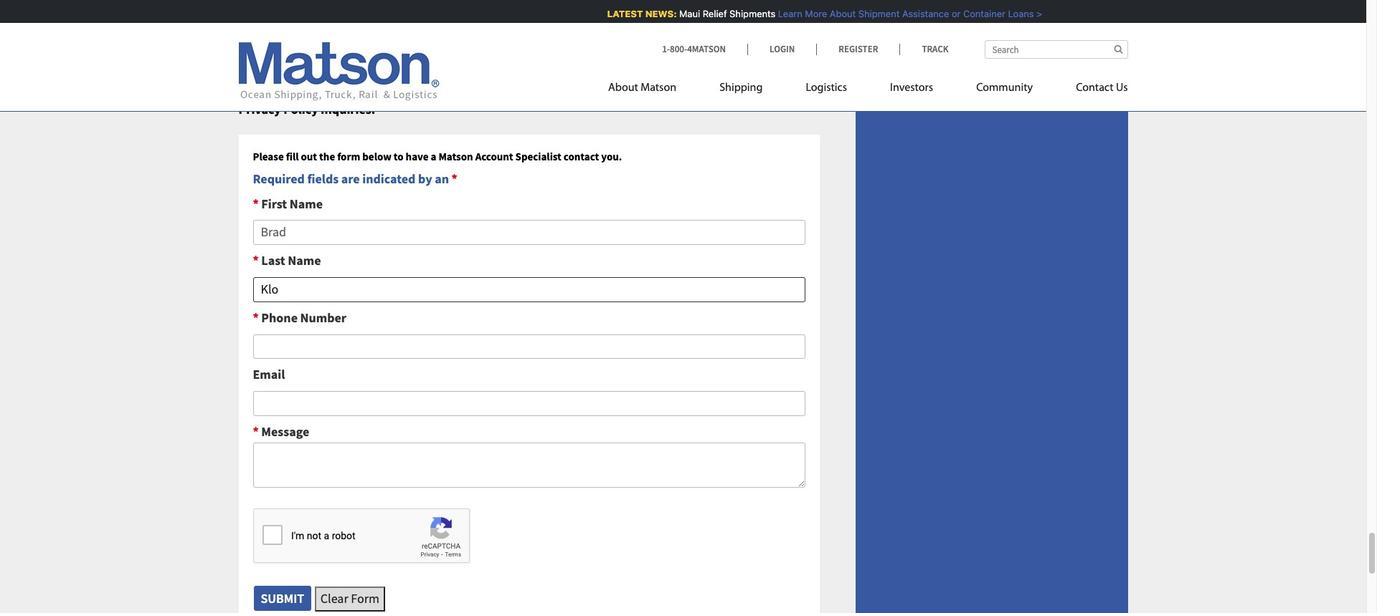 Task type: vqa. For each thing, say whether or not it's contained in the screenshot.
Government LINK
no



Task type: describe. For each thing, give the bounding box(es) containing it.
latest news: maui relief shipments learn more about shipment assistance or container loans >
[[606, 8, 1041, 19]]

investors
[[890, 82, 933, 94]]

please
[[716, 46, 751, 62]]

have inside the please fill out the form below to have a matson account specialist contact you. required fields are indicated by an *
[[406, 150, 429, 164]]

shipping link
[[698, 75, 784, 105]]

community link
[[955, 75, 1054, 105]]

more
[[804, 8, 826, 19]]

1 vertical spatial you
[[340, 46, 360, 62]]

1- inside the if you have any questions regarding our privacy policy, need to access the policy in an alternative format due to a disability, or if you would like to access, update, or delete your personal information, please email us at general_info@matson.com , contact us by telephone at 1-800-4-matson , or complete the web form below.
[[534, 66, 545, 83]]

us
[[1116, 82, 1128, 94]]

matson inside top menu navigation
[[641, 82, 676, 94]]

by inside the please fill out the form below to have a matson account specialist contact you. required fields are indicated by an *
[[418, 171, 432, 187]]

an inside the if you have any questions regarding our privacy policy, need to access the policy in an alternative format due to a disability, or if you would like to access, update, or delete your personal information, please email us at general_info@matson.com , contact us by telephone at 1-800-4-matson , or complete the web form below.
[[681, 25, 695, 42]]

name for * last name
[[288, 253, 321, 269]]

* inside the please fill out the form below to have a matson account specialist contact you. required fields are indicated by an *
[[452, 171, 457, 187]]

the inside the please fill out the form below to have a matson account specialist contact you. required fields are indicated by an *
[[319, 150, 335, 164]]

contact us
[[1076, 82, 1128, 94]]

or down the policy,
[[519, 46, 530, 62]]

personal
[[596, 46, 643, 62]]

1-800-4-matson link
[[534, 66, 624, 83]]

in
[[668, 25, 679, 42]]

email
[[753, 46, 784, 62]]

contact us link
[[1054, 75, 1128, 105]]

number
[[300, 310, 346, 326]]

* first name
[[253, 196, 323, 212]]

phone
[[261, 310, 298, 326]]

information,
[[646, 46, 713, 62]]

your
[[569, 46, 594, 62]]

contact
[[1076, 82, 1114, 94]]

top menu navigation
[[608, 75, 1128, 105]]

about matson
[[608, 82, 676, 94]]

if
[[330, 46, 337, 62]]

or left container
[[951, 8, 960, 19]]

container
[[962, 8, 1005, 19]]

indicated
[[362, 171, 416, 187]]

policy,
[[494, 25, 529, 42]]

matson inside the please fill out the form below to have a matson account specialist contact you. required fields are indicated by an *
[[439, 150, 473, 164]]

to right need
[[561, 25, 573, 42]]

track
[[922, 43, 949, 55]]

0 vertical spatial you
[[248, 25, 268, 42]]

format
[[758, 25, 795, 42]]

about matson link
[[608, 75, 698, 105]]

specialist
[[515, 150, 562, 164]]

community
[[976, 82, 1033, 94]]

please
[[253, 150, 284, 164]]

you.
[[601, 150, 622, 164]]

access
[[575, 25, 610, 42]]

like
[[399, 46, 418, 62]]

need
[[532, 25, 559, 42]]

1 horizontal spatial us
[[786, 46, 799, 62]]

access,
[[434, 46, 472, 62]]

message
[[261, 424, 309, 440]]

* for phone number
[[253, 310, 259, 326]]

privacy policy inquiries:
[[238, 101, 375, 118]]

shipping
[[719, 82, 763, 94]]

800- inside the if you have any questions regarding our privacy policy, need to access the policy in an alternative format due to a disability, or if you would like to access, update, or delete your personal information, please email us at general_info@matson.com , contact us by telephone at 1-800-4-matson , or complete the web form below.
[[545, 66, 568, 83]]

blue matson logo with ocean, shipping, truck, rail and logistics written beneath it. image
[[238, 42, 439, 101]]

policy
[[284, 101, 318, 118]]

to inside the please fill out the form below to have a matson account specialist contact you. required fields are indicated by an *
[[394, 150, 404, 164]]

1 vertical spatial the
[[697, 66, 715, 83]]

relief
[[702, 8, 726, 19]]

1 vertical spatial at
[[521, 66, 532, 83]]

news:
[[644, 8, 676, 19]]

account
[[475, 150, 513, 164]]

fields
[[307, 171, 339, 187]]

login
[[770, 43, 795, 55]]

maui
[[678, 8, 699, 19]]

0 vertical spatial the
[[613, 25, 631, 42]]

telephone
[[464, 66, 518, 83]]

alternative
[[697, 25, 755, 42]]

name for * first name
[[290, 196, 323, 212]]

privacy inside the if you have any questions regarding our privacy policy, need to access the policy in an alternative format due to a disability, or if you would like to access, update, or delete your personal information, please email us at general_info@matson.com , contact us by telephone at 1-800-4-matson , or complete the web form below.
[[452, 25, 491, 42]]

4matson
[[687, 43, 726, 55]]

* last name
[[253, 253, 321, 269]]

please fill out the form below to have a matson account specialist contact you. required fields are indicated by an *
[[253, 150, 622, 187]]

logistics
[[806, 82, 847, 94]]

first
[[261, 196, 287, 212]]

0 horizontal spatial privacy
[[238, 101, 281, 118]]

1-800-4matson link
[[662, 43, 747, 55]]

* for message
[[253, 424, 259, 440]]

4-
[[568, 66, 578, 83]]

general_info@matson.com
[[238, 66, 384, 83]]

about inside about matson link
[[608, 82, 638, 94]]

Search search field
[[984, 40, 1128, 59]]

due
[[797, 25, 818, 42]]

to down if in the left top of the page
[[238, 46, 250, 62]]

matson
[[578, 66, 624, 83]]

shipment
[[857, 8, 899, 19]]

* message
[[253, 424, 309, 440]]

below
[[362, 150, 391, 164]]

* phone number
[[253, 310, 346, 326]]

investors link
[[869, 75, 955, 105]]

1 vertical spatial us
[[433, 66, 445, 83]]



Task type: locate. For each thing, give the bounding box(es) containing it.
us down access,
[[433, 66, 445, 83]]

0 horizontal spatial by
[[418, 171, 432, 187]]

1 horizontal spatial contact
[[564, 150, 599, 164]]

2 , from the left
[[624, 66, 628, 83]]

1 vertical spatial have
[[406, 150, 429, 164]]

contact
[[390, 66, 430, 83], [564, 150, 599, 164]]

if
[[238, 25, 246, 42]]

are
[[341, 171, 360, 187]]

to right below
[[394, 150, 404, 164]]

1 horizontal spatial at
[[801, 46, 812, 62]]

1 horizontal spatial about
[[829, 8, 855, 19]]

you
[[248, 25, 268, 42], [340, 46, 360, 62]]

last
[[261, 253, 285, 269]]

web
[[718, 66, 741, 83]]

1 vertical spatial a
[[431, 150, 436, 164]]

0 vertical spatial form
[[743, 66, 769, 83]]

delete
[[533, 46, 567, 62]]

contact down like at the top left
[[390, 66, 430, 83]]

you right if
[[340, 46, 360, 62]]

2 horizontal spatial the
[[697, 66, 715, 83]]

0 horizontal spatial us
[[433, 66, 445, 83]]

0 horizontal spatial matson
[[439, 150, 473, 164]]

form
[[743, 66, 769, 83], [337, 150, 360, 164]]

800- down in at top left
[[670, 43, 687, 55]]

at down due
[[801, 46, 812, 62]]

shipments
[[729, 8, 775, 19]]

questions
[[321, 25, 374, 42]]

1 vertical spatial name
[[288, 253, 321, 269]]

0 vertical spatial at
[[801, 46, 812, 62]]

1 vertical spatial about
[[608, 82, 638, 94]]

register link
[[816, 43, 900, 55]]

1 vertical spatial form
[[337, 150, 360, 164]]

the down the latest on the top left of page
[[613, 25, 631, 42]]

an right in at top left
[[681, 25, 695, 42]]

a inside the please fill out the form below to have a matson account specialist contact you. required fields are indicated by an *
[[431, 150, 436, 164]]

about
[[829, 8, 855, 19], [608, 82, 638, 94]]

disability,
[[261, 46, 314, 62]]

0 horizontal spatial form
[[337, 150, 360, 164]]

contact inside the please fill out the form below to have a matson account specialist contact you. required fields are indicated by an *
[[564, 150, 599, 164]]

an
[[681, 25, 695, 42], [435, 171, 449, 187]]

*
[[452, 171, 457, 187], [253, 196, 259, 212], [253, 253, 259, 269], [253, 310, 259, 326], [253, 424, 259, 440]]

0 horizontal spatial at
[[521, 66, 532, 83]]

0 horizontal spatial ,
[[384, 66, 387, 83]]

have inside the if you have any questions regarding our privacy policy, need to access the policy in an alternative format due to a disability, or if you would like to access, update, or delete your personal information, please email us at general_info@matson.com , contact us by telephone at 1-800-4-matson , or complete the web form below.
[[271, 25, 297, 42]]

None search field
[[984, 40, 1128, 59]]

login link
[[747, 43, 816, 55]]

matson
[[641, 82, 676, 94], [439, 150, 473, 164]]

matson down information,
[[641, 82, 676, 94]]

1 horizontal spatial matson
[[641, 82, 676, 94]]

by right indicated
[[418, 171, 432, 187]]

form inside the please fill out the form below to have a matson account specialist contact you. required fields are indicated by an *
[[337, 150, 360, 164]]

1 horizontal spatial form
[[743, 66, 769, 83]]

below.
[[772, 66, 807, 83]]

1 , from the left
[[384, 66, 387, 83]]

you right if in the left top of the page
[[248, 25, 268, 42]]

1-
[[662, 43, 670, 55], [534, 66, 545, 83]]

1 horizontal spatial an
[[681, 25, 695, 42]]

to
[[561, 25, 573, 42], [238, 46, 250, 62], [420, 46, 431, 62], [394, 150, 404, 164]]

update,
[[475, 46, 516, 62]]

contact inside the if you have any questions regarding our privacy policy, need to access the policy in an alternative format due to a disability, or if you would like to access, update, or delete your personal information, please email us at general_info@matson.com , contact us by telephone at 1-800-4-matson , or complete the web form below.
[[390, 66, 430, 83]]

0 horizontal spatial you
[[248, 25, 268, 42]]

fill
[[286, 150, 299, 164]]

1 horizontal spatial you
[[340, 46, 360, 62]]

0 vertical spatial a
[[252, 46, 259, 62]]

800-
[[670, 43, 687, 55], [545, 66, 568, 83]]

us up below.
[[786, 46, 799, 62]]

None text field
[[253, 221, 805, 245], [253, 335, 805, 360], [253, 443, 805, 489], [253, 221, 805, 245], [253, 335, 805, 360], [253, 443, 805, 489]]

1 horizontal spatial ,
[[624, 66, 628, 83]]

inquiries:
[[321, 101, 375, 118]]

have
[[271, 25, 297, 42], [406, 150, 429, 164]]

an right indicated
[[435, 171, 449, 187]]

a inside the if you have any questions regarding our privacy policy, need to access the policy in an alternative format due to a disability, or if you would like to access, update, or delete your personal information, please email us at general_info@matson.com , contact us by telephone at 1-800-4-matson , or complete the web form below.
[[252, 46, 259, 62]]

or
[[951, 8, 960, 19], [316, 46, 328, 62], [519, 46, 530, 62], [630, 66, 642, 83]]

0 vertical spatial contact
[[390, 66, 430, 83]]

* for last name
[[253, 253, 259, 269]]

1 horizontal spatial 1-
[[662, 43, 670, 55]]

1 horizontal spatial 800-
[[670, 43, 687, 55]]

, down personal
[[624, 66, 628, 83]]

800- down delete
[[545, 66, 568, 83]]

None reset field
[[315, 587, 385, 612]]

0 vertical spatial 800-
[[670, 43, 687, 55]]

general_info@matson.com link
[[238, 66, 384, 83]]

matson left account
[[439, 150, 473, 164]]

contact left you.
[[564, 150, 599, 164]]

1 vertical spatial an
[[435, 171, 449, 187]]

None button
[[253, 586, 312, 613]]

, down would
[[384, 66, 387, 83]]

name
[[290, 196, 323, 212], [288, 253, 321, 269]]

,
[[384, 66, 387, 83], [624, 66, 628, 83]]

logistics link
[[784, 75, 869, 105]]

privacy left policy
[[238, 101, 281, 118]]

0 vertical spatial us
[[786, 46, 799, 62]]

form up "are" on the top of page
[[337, 150, 360, 164]]

a
[[252, 46, 259, 62], [431, 150, 436, 164]]

1 horizontal spatial privacy
[[452, 25, 491, 42]]

1 vertical spatial by
[[418, 171, 432, 187]]

email
[[253, 367, 285, 383]]

would
[[362, 46, 396, 62]]

if you have any questions regarding our privacy policy, need to access the policy in an alternative format due to a disability, or if you would like to access, update, or delete your personal information, please email us at general_info@matson.com , contact us by telephone at 1-800-4-matson , or complete the web form below.
[[238, 25, 818, 83]]

* left "message"
[[253, 424, 259, 440]]

1 vertical spatial contact
[[564, 150, 599, 164]]

1 vertical spatial 800-
[[545, 66, 568, 83]]

the right out
[[319, 150, 335, 164]]

required
[[253, 171, 305, 187]]

* right indicated
[[452, 171, 457, 187]]

or left if
[[316, 46, 328, 62]]

0 vertical spatial an
[[681, 25, 695, 42]]

1 vertical spatial matson
[[439, 150, 473, 164]]

1 horizontal spatial a
[[431, 150, 436, 164]]

0 vertical spatial about
[[829, 8, 855, 19]]

* for first name
[[253, 196, 259, 212]]

the left the web
[[697, 66, 715, 83]]

form down email
[[743, 66, 769, 83]]

by inside the if you have any questions regarding our privacy policy, need to access the policy in an alternative format due to a disability, or if you would like to access, update, or delete your personal information, please email us at general_info@matson.com , contact us by telephone at 1-800-4-matson , or complete the web form below.
[[448, 66, 461, 83]]

have up "disability," in the top of the page
[[271, 25, 297, 42]]

1- down delete
[[534, 66, 545, 83]]

by
[[448, 66, 461, 83], [418, 171, 432, 187]]

* left last
[[253, 253, 259, 269]]

0 horizontal spatial contact
[[390, 66, 430, 83]]

0 horizontal spatial 1-
[[534, 66, 545, 83]]

0 horizontal spatial have
[[271, 25, 297, 42]]

0 vertical spatial name
[[290, 196, 323, 212]]

learn
[[777, 8, 802, 19]]

at right telephone
[[521, 66, 532, 83]]

0 vertical spatial have
[[271, 25, 297, 42]]

a left "disability," in the top of the page
[[252, 46, 259, 62]]

the
[[613, 25, 631, 42], [697, 66, 715, 83], [319, 150, 335, 164]]

an inside the please fill out the form below to have a matson account specialist contact you. required fields are indicated by an *
[[435, 171, 449, 187]]

search image
[[1114, 44, 1123, 54]]

to right like at the top left
[[420, 46, 431, 62]]

1 horizontal spatial by
[[448, 66, 461, 83]]

* left first at top
[[253, 196, 259, 212]]

track link
[[900, 43, 949, 55]]

about right more at the top right of the page
[[829, 8, 855, 19]]

1- down in at top left
[[662, 43, 670, 55]]

0 vertical spatial privacy
[[452, 25, 491, 42]]

* left phone
[[253, 310, 259, 326]]

name down fields
[[290, 196, 323, 212]]

name right last
[[288, 253, 321, 269]]

None text field
[[253, 278, 805, 303]]

privacy
[[452, 25, 491, 42], [238, 101, 281, 118]]

1-800-4matson
[[662, 43, 726, 55]]

0 vertical spatial matson
[[641, 82, 676, 94]]

our
[[431, 25, 450, 42]]

0 horizontal spatial a
[[252, 46, 259, 62]]

1 vertical spatial privacy
[[238, 101, 281, 118]]

1 horizontal spatial the
[[613, 25, 631, 42]]

0 vertical spatial by
[[448, 66, 461, 83]]

by down access,
[[448, 66, 461, 83]]

privacy up access,
[[452, 25, 491, 42]]

a right below
[[431, 150, 436, 164]]

2 vertical spatial the
[[319, 150, 335, 164]]

form inside the if you have any questions regarding our privacy policy, need to access the policy in an alternative format due to a disability, or if you would like to access, update, or delete your personal information, please email us at general_info@matson.com , contact us by telephone at 1-800-4-matson , or complete the web form below.
[[743, 66, 769, 83]]

1 horizontal spatial have
[[406, 150, 429, 164]]

register
[[839, 43, 878, 55]]

or down personal
[[630, 66, 642, 83]]

loans
[[1007, 8, 1033, 19]]

any
[[299, 25, 319, 42]]

>
[[1036, 8, 1041, 19]]

latest
[[606, 8, 642, 19]]

complete
[[644, 66, 695, 83]]

0 horizontal spatial 800-
[[545, 66, 568, 83]]

learn more about shipment assistance or container loans > link
[[777, 8, 1041, 19]]

about down personal
[[608, 82, 638, 94]]

0 horizontal spatial the
[[319, 150, 335, 164]]

have up indicated
[[406, 150, 429, 164]]

assistance
[[901, 8, 948, 19]]

0 vertical spatial 1-
[[662, 43, 670, 55]]

regarding
[[377, 25, 429, 42]]

1 vertical spatial 1-
[[534, 66, 545, 83]]

0 horizontal spatial about
[[608, 82, 638, 94]]

out
[[301, 150, 317, 164]]

policy
[[633, 25, 666, 42]]

0 horizontal spatial an
[[435, 171, 449, 187]]

Email text field
[[253, 392, 805, 417]]



